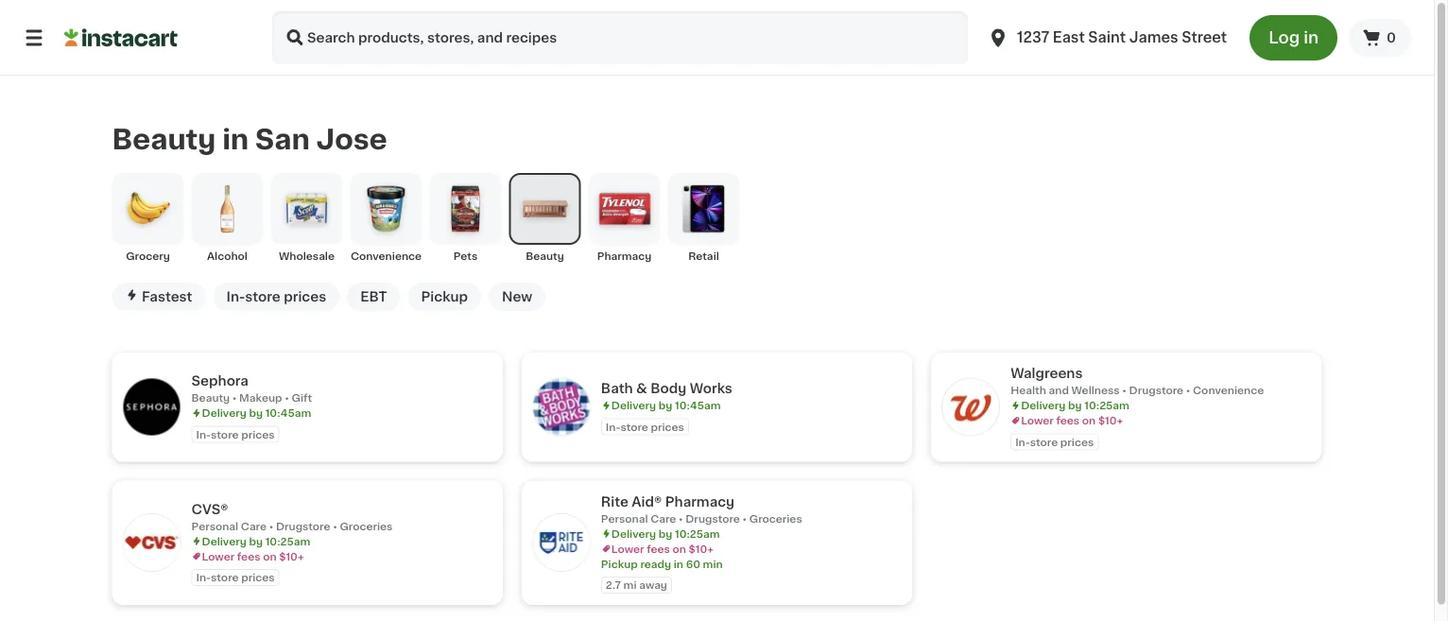 Task type: vqa. For each thing, say whether or not it's contained in the screenshot.
2nd Product group from right's Add "button"
no



Task type: describe. For each thing, give the bounding box(es) containing it.
beauty for beauty
[[526, 251, 564, 261]]

by for rite aid® pharmacy
[[659, 528, 672, 539]]

in-store prices for sephora
[[196, 429, 275, 439]]

10:25am for and
[[1085, 400, 1130, 411]]

prices for sephora
[[241, 429, 275, 439]]

$10+ for and
[[1098, 415, 1123, 426]]

log in
[[1269, 30, 1319, 46]]

in-store prices down &
[[606, 421, 684, 432]]

care inside cvs® personal care • drugstore • groceries
[[241, 521, 267, 531]]

pets
[[454, 251, 478, 261]]

beauty inside sephora beauty • makeup • gift
[[191, 393, 230, 403]]

2.7
[[606, 580, 621, 590]]

and
[[1049, 385, 1069, 395]]

log in button
[[1250, 15, 1338, 60]]

saint
[[1088, 31, 1126, 44]]

in-store prices inside button
[[226, 290, 326, 303]]

pickup for pickup ready in 60 min
[[601, 559, 638, 569]]

cvs®
[[191, 502, 228, 516]]

works
[[690, 382, 732, 395]]

store for walgreens
[[1030, 437, 1058, 447]]

on for pharmacy
[[673, 543, 686, 554]]

in- for cvs®
[[196, 572, 211, 583]]

in- for sephora
[[196, 429, 211, 439]]

rite
[[601, 495, 629, 508]]

personal inside rite aid® pharmacy personal care • drugstore • groceries
[[601, 513, 648, 524]]

in-store prices button
[[213, 283, 340, 311]]

2 vertical spatial in
[[674, 559, 683, 569]]

in-store prices for walgreens
[[1015, 437, 1094, 447]]

0 horizontal spatial 10:45am
[[265, 408, 311, 418]]

pharmacy inside rite aid® pharmacy personal care • drugstore • groceries
[[665, 495, 735, 508]]

in- down bath
[[606, 421, 621, 432]]

lower fees on $10+ for and
[[1021, 415, 1123, 426]]

0
[[1387, 31, 1396, 44]]

prices down 'bath & body works'
[[651, 421, 684, 432]]

pickup button
[[408, 283, 481, 311]]

cvs® image
[[123, 514, 180, 571]]

store for sephora
[[211, 429, 239, 439]]

walgreens image
[[943, 379, 999, 435]]

beauty button
[[509, 173, 581, 264]]

store inside button
[[245, 290, 281, 303]]

james
[[1129, 31, 1178, 44]]

convenience button
[[350, 173, 422, 264]]

in-store prices for cvs®
[[196, 572, 275, 583]]

in for log
[[1304, 30, 1319, 46]]

pets button
[[430, 173, 501, 264]]

mi
[[623, 580, 637, 590]]

gift
[[292, 393, 312, 403]]

sephora beauty • makeup • gift
[[191, 374, 312, 403]]

ebt button
[[347, 283, 400, 311]]

new
[[502, 290, 532, 303]]

in- inside button
[[226, 290, 245, 303]]

retail
[[688, 251, 719, 261]]

2.7 mi away
[[606, 580, 667, 590]]

delivery for cvs®
[[202, 536, 246, 546]]

wholesale
[[279, 251, 335, 261]]

alcohol button
[[191, 173, 263, 264]]

makeup
[[239, 393, 282, 403]]

1 horizontal spatial delivery by 10:45am
[[611, 400, 721, 411]]

prices for walgreens
[[1060, 437, 1094, 447]]

sephora image
[[123, 379, 180, 435]]

retail button
[[668, 173, 740, 264]]

min
[[703, 559, 723, 569]]

by down 'bath & body works'
[[659, 400, 672, 411]]

lower fees on $10+ for pharmacy
[[611, 543, 714, 554]]

groceries inside rite aid® pharmacy personal care • drugstore • groceries
[[749, 513, 802, 524]]

body
[[651, 382, 687, 395]]

care inside rite aid® pharmacy personal care • drugstore • groceries
[[651, 513, 676, 524]]

groceries inside cvs® personal care • drugstore • groceries
[[340, 521, 393, 531]]

2 1237 east saint james street button from the left
[[987, 11, 1227, 64]]

grocery button
[[112, 173, 184, 264]]

convenience inside walgreens health and wellness • drugstore • convenience
[[1193, 385, 1264, 395]]

san
[[255, 126, 310, 153]]

drugstore inside rite aid® pharmacy personal care • drugstore • groceries
[[686, 513, 740, 524]]

away
[[639, 580, 667, 590]]

delivery by 10:25am for and
[[1021, 400, 1130, 411]]



Task type: locate. For each thing, give the bounding box(es) containing it.
prices down the 'makeup'
[[241, 429, 275, 439]]

2 horizontal spatial drugstore
[[1129, 385, 1184, 395]]

delivery by 10:45am
[[611, 400, 721, 411], [202, 408, 311, 418]]

prices down cvs® personal care • drugstore • groceries
[[241, 572, 275, 583]]

in left 60
[[674, 559, 683, 569]]

alcohol
[[207, 251, 248, 261]]

lower fees on $10+ down and
[[1021, 415, 1123, 426]]

beauty in san jose
[[112, 126, 387, 153]]

0 vertical spatial pickup
[[421, 290, 468, 303]]

in-store prices down wholesale
[[226, 290, 326, 303]]

2 horizontal spatial 10:25am
[[1085, 400, 1130, 411]]

Search field
[[272, 11, 968, 64]]

pickup
[[421, 290, 468, 303], [601, 559, 638, 569]]

•
[[1122, 385, 1127, 395], [1186, 385, 1191, 395], [232, 393, 237, 403], [285, 393, 289, 403], [679, 513, 683, 524], [743, 513, 747, 524], [269, 521, 273, 531], [333, 521, 337, 531]]

lower
[[1021, 415, 1054, 426], [611, 543, 644, 554], [202, 551, 235, 561]]

delivery down 'aid®'
[[611, 528, 656, 539]]

0 button
[[1349, 19, 1411, 57]]

0 horizontal spatial fees
[[237, 551, 260, 561]]

groceries
[[749, 513, 802, 524], [340, 521, 393, 531]]

on down cvs® personal care • drugstore • groceries
[[263, 551, 277, 561]]

delivery by 10:25am down cvs® personal care • drugstore • groceries
[[202, 536, 310, 546]]

&
[[636, 382, 647, 395]]

0 horizontal spatial pickup
[[421, 290, 468, 303]]

delivery by 10:25am up pickup ready in 60 min
[[611, 528, 720, 539]]

1 horizontal spatial drugstore
[[686, 513, 740, 524]]

delivery by 10:25am down and
[[1021, 400, 1130, 411]]

10:25am
[[1085, 400, 1130, 411], [675, 528, 720, 539], [265, 536, 310, 546]]

0 vertical spatial convenience
[[351, 251, 422, 261]]

by up pickup ready in 60 min
[[659, 528, 672, 539]]

on for care
[[263, 551, 277, 561]]

pharmacy right 'aid®'
[[665, 495, 735, 508]]

fastest
[[142, 290, 192, 303]]

convenience
[[351, 251, 422, 261], [1193, 385, 1264, 395]]

1 vertical spatial convenience
[[1193, 385, 1264, 395]]

store for cvs®
[[211, 572, 239, 583]]

care
[[651, 513, 676, 524], [241, 521, 267, 531]]

0 vertical spatial beauty
[[112, 126, 216, 153]]

10:25am for pharmacy
[[675, 528, 720, 539]]

personal down the rite at left
[[601, 513, 648, 524]]

1 horizontal spatial lower fees on $10+
[[611, 543, 714, 554]]

beauty for beauty in san jose
[[112, 126, 216, 153]]

in- down sephora
[[196, 429, 211, 439]]

$10+ down cvs® personal care • drugstore • groceries
[[279, 551, 304, 561]]

prices down wholesale
[[284, 290, 326, 303]]

pickup inside button
[[421, 290, 468, 303]]

lower fees on $10+ for care
[[202, 551, 304, 561]]

lower up "ready"
[[611, 543, 644, 554]]

delivery by 10:25am
[[1021, 400, 1130, 411], [611, 528, 720, 539], [202, 536, 310, 546]]

on down wellness
[[1082, 415, 1096, 426]]

in
[[1304, 30, 1319, 46], [222, 126, 249, 153], [674, 559, 683, 569]]

0 horizontal spatial delivery by 10:45am
[[202, 408, 311, 418]]

1 vertical spatial in
[[222, 126, 249, 153]]

walgreens health and wellness • drugstore • convenience
[[1011, 367, 1264, 395]]

on for and
[[1082, 415, 1096, 426]]

$10+ for care
[[279, 551, 304, 561]]

delivery by 10:45am down 'bath & body works'
[[611, 400, 721, 411]]

delivery by 10:25am for pharmacy
[[611, 528, 720, 539]]

store down sephora beauty • makeup • gift
[[211, 429, 239, 439]]

in-store prices
[[226, 290, 326, 303], [606, 421, 684, 432], [196, 429, 275, 439], [1015, 437, 1094, 447], [196, 572, 275, 583]]

10:45am
[[675, 400, 721, 411], [265, 408, 311, 418]]

$10+
[[1098, 415, 1123, 426], [689, 543, 714, 554], [279, 551, 304, 561]]

beauty in san jose main content
[[0, 76, 1434, 621]]

cvs® personal care • drugstore • groceries
[[191, 502, 393, 531]]

lower fees on $10+ up pickup ready in 60 min
[[611, 543, 714, 554]]

1 vertical spatial beauty
[[526, 251, 564, 261]]

10:25am down wellness
[[1085, 400, 1130, 411]]

lower for aid®
[[611, 543, 644, 554]]

by for walgreens
[[1068, 400, 1082, 411]]

lower for personal
[[202, 551, 235, 561]]

1 horizontal spatial lower
[[611, 543, 644, 554]]

in-store prices down and
[[1015, 437, 1094, 447]]

rite aid® pharmacy image
[[533, 514, 590, 571]]

lower down the cvs®
[[202, 551, 235, 561]]

beauty
[[112, 126, 216, 153], [526, 251, 564, 261], [191, 393, 230, 403]]

delivery down the cvs®
[[202, 536, 246, 546]]

1 horizontal spatial personal
[[601, 513, 648, 524]]

2 horizontal spatial in
[[1304, 30, 1319, 46]]

personal inside cvs® personal care • drugstore • groceries
[[191, 521, 238, 531]]

fees up "ready"
[[647, 543, 670, 554]]

delivery for rite aid® pharmacy
[[611, 528, 656, 539]]

0 horizontal spatial groceries
[[340, 521, 393, 531]]

1 horizontal spatial in
[[674, 559, 683, 569]]

1 1237 east saint james street button from the left
[[976, 11, 1238, 64]]

10:25am down cvs® personal care • drugstore • groceries
[[265, 536, 310, 546]]

in for beauty
[[222, 126, 249, 153]]

wellness
[[1072, 385, 1120, 395]]

1 horizontal spatial 10:45am
[[675, 400, 721, 411]]

east
[[1053, 31, 1085, 44]]

ready
[[640, 559, 671, 569]]

1 horizontal spatial on
[[673, 543, 686, 554]]

store down the cvs®
[[211, 572, 239, 583]]

drugstore
[[1129, 385, 1184, 395], [686, 513, 740, 524], [276, 521, 330, 531]]

beauty down sephora
[[191, 393, 230, 403]]

pickup for pickup
[[421, 290, 468, 303]]

pickup up the 2.7
[[601, 559, 638, 569]]

sephora
[[191, 374, 249, 387]]

delivery by 10:25am for care
[[202, 536, 310, 546]]

2 horizontal spatial delivery by 10:25am
[[1021, 400, 1130, 411]]

1 vertical spatial pickup
[[601, 559, 638, 569]]

1 horizontal spatial pharmacy
[[665, 495, 735, 508]]

bath
[[601, 382, 633, 395]]

fees for pharmacy
[[647, 543, 670, 554]]

fees down and
[[1056, 415, 1080, 426]]

new button
[[489, 283, 546, 311]]

1 horizontal spatial fees
[[647, 543, 670, 554]]

lower fees on $10+
[[1021, 415, 1123, 426], [611, 543, 714, 554], [202, 551, 304, 561]]

1237 east saint james street
[[1017, 31, 1227, 44]]

delivery by 10:45am down the 'makeup'
[[202, 408, 311, 418]]

lower fees on $10+ down cvs® personal care • drugstore • groceries
[[202, 551, 304, 561]]

0 horizontal spatial care
[[241, 521, 267, 531]]

fees for care
[[237, 551, 260, 561]]

in left san
[[222, 126, 249, 153]]

rite aid® pharmacy personal care • drugstore • groceries
[[601, 495, 802, 524]]

beauty inside button
[[526, 251, 564, 261]]

2 horizontal spatial lower
[[1021, 415, 1054, 426]]

fees down cvs® personal care • drugstore • groceries
[[237, 551, 260, 561]]

wholesale button
[[271, 173, 343, 264]]

10:45am down works
[[675, 400, 721, 411]]

in-store prices down the 'makeup'
[[196, 429, 275, 439]]

delivery for walgreens
[[1021, 400, 1066, 411]]

0 horizontal spatial drugstore
[[276, 521, 330, 531]]

grocery
[[126, 251, 170, 261]]

fastest button
[[112, 283, 206, 311]]

pharmacy button
[[588, 173, 660, 264]]

in-store prices down the cvs®
[[196, 572, 275, 583]]

in right log
[[1304, 30, 1319, 46]]

pharmacy left retail
[[597, 251, 652, 261]]

by down cvs® personal care • drugstore • groceries
[[249, 536, 263, 546]]

delivery
[[611, 400, 656, 411], [1021, 400, 1066, 411], [202, 408, 246, 418], [611, 528, 656, 539], [202, 536, 246, 546]]

bath & body works image
[[533, 379, 590, 435]]

$10+ up 60
[[689, 543, 714, 554]]

1 horizontal spatial delivery by 10:25am
[[611, 528, 720, 539]]

jose
[[316, 126, 387, 153]]

prices down and
[[1060, 437, 1094, 447]]

delivery down &
[[611, 400, 656, 411]]

delivery down health
[[1021, 400, 1066, 411]]

2 horizontal spatial on
[[1082, 415, 1096, 426]]

fees for and
[[1056, 415, 1080, 426]]

by down and
[[1068, 400, 1082, 411]]

street
[[1182, 31, 1227, 44]]

prices
[[284, 290, 326, 303], [651, 421, 684, 432], [241, 429, 275, 439], [1060, 437, 1094, 447], [241, 572, 275, 583]]

on up 60
[[673, 543, 686, 554]]

1 horizontal spatial pickup
[[601, 559, 638, 569]]

fees
[[1056, 415, 1080, 426], [647, 543, 670, 554], [237, 551, 260, 561]]

walgreens
[[1011, 367, 1083, 380]]

on
[[1082, 415, 1096, 426], [673, 543, 686, 554], [263, 551, 277, 561]]

delivery down sephora
[[202, 408, 246, 418]]

pickup down pets
[[421, 290, 468, 303]]

personal down the cvs®
[[191, 521, 238, 531]]

lower down health
[[1021, 415, 1054, 426]]

in- down alcohol
[[226, 290, 245, 303]]

beauty up new
[[526, 251, 564, 261]]

log
[[1269, 30, 1300, 46]]

1 horizontal spatial 10:25am
[[675, 528, 720, 539]]

10:25am for care
[[265, 536, 310, 546]]

in- down health
[[1015, 437, 1030, 447]]

1 horizontal spatial $10+
[[689, 543, 714, 554]]

1 vertical spatial pharmacy
[[665, 495, 735, 508]]

instacart logo image
[[64, 26, 178, 49]]

10:45am down gift
[[265, 408, 311, 418]]

2 vertical spatial beauty
[[191, 393, 230, 403]]

None search field
[[272, 11, 968, 64]]

0 vertical spatial in
[[1304, 30, 1319, 46]]

drugstore inside walgreens health and wellness • drugstore • convenience
[[1129, 385, 1184, 395]]

pharmacy inside button
[[597, 251, 652, 261]]

0 horizontal spatial lower fees on $10+
[[202, 551, 304, 561]]

drugstore inside cvs® personal care • drugstore • groceries
[[276, 521, 330, 531]]

by
[[659, 400, 672, 411], [1068, 400, 1082, 411], [249, 408, 263, 418], [659, 528, 672, 539], [249, 536, 263, 546]]

beauty up "grocery" button
[[112, 126, 216, 153]]

aid®
[[632, 495, 662, 508]]

in- for walgreens
[[1015, 437, 1030, 447]]

personal
[[601, 513, 648, 524], [191, 521, 238, 531]]

store down &
[[621, 421, 648, 432]]

0 horizontal spatial convenience
[[351, 251, 422, 261]]

0 horizontal spatial on
[[263, 551, 277, 561]]

60
[[686, 559, 700, 569]]

1 horizontal spatial care
[[651, 513, 676, 524]]

2 horizontal spatial fees
[[1056, 415, 1080, 426]]

store
[[245, 290, 281, 303], [621, 421, 648, 432], [211, 429, 239, 439], [1030, 437, 1058, 447], [211, 572, 239, 583]]

by down the 'makeup'
[[249, 408, 263, 418]]

1 horizontal spatial convenience
[[1193, 385, 1264, 395]]

1 horizontal spatial groceries
[[749, 513, 802, 524]]

store down and
[[1030, 437, 1058, 447]]

0 vertical spatial pharmacy
[[597, 251, 652, 261]]

pickup ready in 60 min
[[601, 559, 723, 569]]

0 horizontal spatial 10:25am
[[265, 536, 310, 546]]

0 horizontal spatial in
[[222, 126, 249, 153]]

2 horizontal spatial lower fees on $10+
[[1021, 415, 1123, 426]]

0 horizontal spatial pharmacy
[[597, 251, 652, 261]]

in-
[[226, 290, 245, 303], [606, 421, 621, 432], [196, 429, 211, 439], [1015, 437, 1030, 447], [196, 572, 211, 583]]

0 horizontal spatial personal
[[191, 521, 238, 531]]

prices inside button
[[284, 290, 326, 303]]

bath & body works
[[601, 382, 732, 395]]

1237 east saint james street button
[[976, 11, 1238, 64], [987, 11, 1227, 64]]

health
[[1011, 385, 1046, 395]]

store down alcohol
[[245, 290, 281, 303]]

0 horizontal spatial lower
[[202, 551, 235, 561]]

by for cvs®
[[249, 536, 263, 546]]

in inside button
[[1304, 30, 1319, 46]]

1237
[[1017, 31, 1049, 44]]

convenience inside button
[[351, 251, 422, 261]]

$10+ down wellness
[[1098, 415, 1123, 426]]

0 horizontal spatial delivery by 10:25am
[[202, 536, 310, 546]]

ebt
[[360, 290, 387, 303]]

in- down the cvs®
[[196, 572, 211, 583]]

$10+ for pharmacy
[[689, 543, 714, 554]]

0 horizontal spatial $10+
[[279, 551, 304, 561]]

prices for cvs®
[[241, 572, 275, 583]]

2 horizontal spatial $10+
[[1098, 415, 1123, 426]]

lower for health
[[1021, 415, 1054, 426]]

pharmacy
[[597, 251, 652, 261], [665, 495, 735, 508]]

10:25am down rite aid® pharmacy personal care • drugstore • groceries
[[675, 528, 720, 539]]



